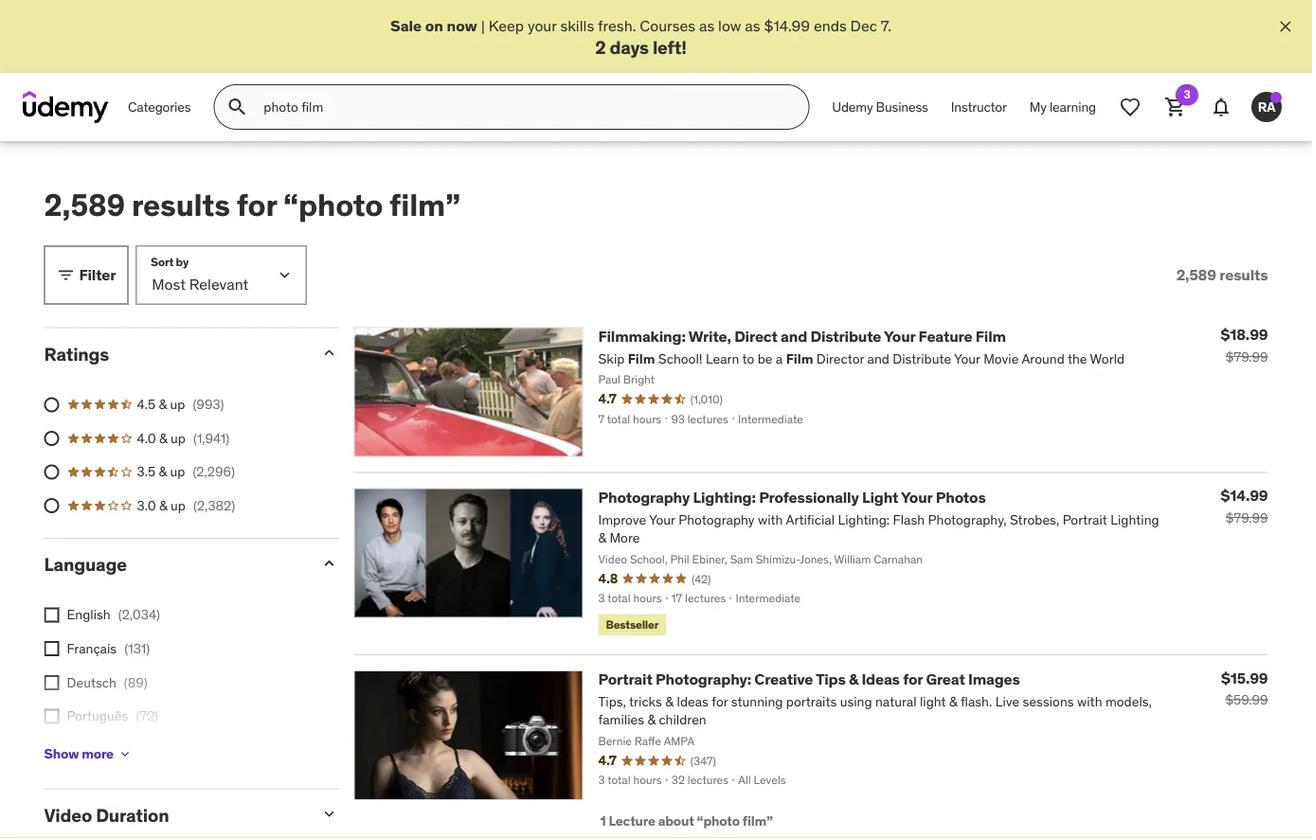Task type: vqa. For each thing, say whether or not it's contained in the screenshot.
left!
yes



Task type: describe. For each thing, give the bounding box(es) containing it.
portrait photography: creative tips & ideas for great images
[[598, 670, 1020, 689]]

(2,382)
[[193, 497, 235, 514]]

udemy image
[[23, 91, 109, 123]]

my learning link
[[1018, 85, 1108, 130]]

video duration
[[44, 804, 169, 827]]

sale
[[390, 16, 422, 35]]

1 vertical spatial your
[[901, 488, 933, 507]]

portrait photography: creative tips & ideas for great images link
[[598, 670, 1020, 689]]

lighting:
[[693, 488, 756, 507]]

1 vertical spatial $14.99
[[1221, 486, 1268, 506]]

direct
[[734, 326, 778, 346]]

language
[[44, 553, 127, 576]]

(89)
[[124, 674, 148, 691]]

write,
[[689, 326, 731, 346]]

3
[[1184, 87, 1190, 102]]

& for 4.5
[[159, 396, 167, 413]]

results for 2,589 results for "photo film"
[[132, 186, 230, 224]]

notifications image
[[1210, 96, 1233, 119]]

(1,941)
[[193, 430, 230, 447]]

& for 4.0
[[159, 430, 167, 447]]

portrait
[[598, 670, 652, 689]]

4.5 & up (993)
[[137, 396, 224, 413]]

english (2,034)
[[67, 606, 160, 623]]

ideas
[[862, 670, 900, 689]]

7.
[[881, 16, 892, 35]]

distribute
[[811, 326, 881, 346]]

3.5 & up (2,296)
[[137, 463, 235, 480]]

français
[[67, 640, 117, 657]]

$15.99
[[1221, 668, 1268, 688]]

up for 4.0 & up
[[171, 430, 186, 447]]

film"
[[390, 186, 460, 224]]

categories
[[128, 98, 191, 115]]

& for 3.5
[[159, 463, 167, 480]]

udemy business
[[832, 98, 928, 115]]

up for 3.5 & up
[[170, 463, 185, 480]]

sale on now | keep your skills fresh. courses as low as $14.99 ends dec 7. 2 days left!
[[390, 16, 892, 58]]

now
[[447, 16, 477, 35]]

3.0 & up (2,382)
[[137, 497, 235, 514]]

small image for language
[[320, 554, 339, 573]]

türkçe
[[67, 741, 106, 758]]

small image for ratings
[[320, 344, 339, 362]]

on
[[425, 16, 443, 35]]

submit search image
[[226, 96, 249, 119]]

ends
[[814, 16, 847, 35]]

up for 3.0 & up
[[171, 497, 186, 514]]

2 as from the left
[[745, 16, 760, 35]]

(72)
[[136, 708, 158, 725]]

4.0 & up (1,941)
[[137, 430, 230, 447]]

0 vertical spatial your
[[884, 326, 915, 346]]

show
[[44, 746, 79, 763]]

results for 2,589 results
[[1220, 265, 1268, 285]]

low
[[718, 16, 741, 35]]

udemy business link
[[821, 85, 940, 130]]

my
[[1030, 98, 1047, 115]]

professionally
[[759, 488, 859, 507]]

learning
[[1050, 98, 1096, 115]]

more
[[82, 746, 114, 763]]

deutsch (89)
[[67, 674, 148, 691]]

português
[[67, 708, 128, 725]]

courses
[[640, 16, 696, 35]]

close image
[[1276, 17, 1295, 36]]

images
[[968, 670, 1020, 689]]

$14.99 $79.99
[[1221, 486, 1268, 526]]

1 horizontal spatial for
[[903, 670, 923, 689]]

|
[[481, 16, 485, 35]]

4.0
[[137, 430, 156, 447]]

up for 4.5 & up
[[170, 396, 185, 413]]

$18.99 $79.99
[[1221, 325, 1268, 365]]

2,589 results
[[1176, 265, 1268, 285]]

2,589 results status
[[1176, 265, 1268, 285]]

(131)
[[124, 640, 150, 657]]

0 vertical spatial for
[[237, 186, 277, 224]]

deutsch
[[67, 674, 116, 691]]

left!
[[653, 35, 687, 58]]

(2,296)
[[193, 463, 235, 480]]

& right tips
[[849, 670, 858, 689]]

português (72)
[[67, 708, 158, 725]]

days
[[610, 35, 649, 58]]

photos
[[936, 488, 986, 507]]

xsmall image inside show more button
[[117, 747, 133, 762]]



Task type: locate. For each thing, give the bounding box(es) containing it.
xsmall image for english
[[44, 608, 59, 623]]

your right light
[[901, 488, 933, 507]]

français (131)
[[67, 640, 150, 657]]

0 vertical spatial results
[[132, 186, 230, 224]]

show more button
[[44, 736, 133, 774]]

2 vertical spatial small image
[[320, 805, 339, 824]]

great
[[926, 670, 965, 689]]

0 horizontal spatial results
[[132, 186, 230, 224]]

(993)
[[193, 396, 224, 413]]

0 vertical spatial small image
[[320, 344, 339, 362]]

$59.99
[[1225, 691, 1268, 708]]

xsmall image up show
[[44, 709, 59, 724]]

xsmall image left english
[[44, 608, 59, 623]]

1 vertical spatial xsmall image
[[44, 642, 59, 657]]

my learning
[[1030, 98, 1096, 115]]

$14.99
[[764, 16, 810, 35], [1221, 486, 1268, 506]]

3 small image from the top
[[320, 805, 339, 824]]

2 vertical spatial xsmall image
[[117, 747, 133, 762]]

filter button
[[44, 246, 128, 305]]

1 small image from the top
[[320, 344, 339, 362]]

2 $79.99 from the top
[[1226, 509, 1268, 526]]

$15.99 $59.99
[[1221, 668, 1268, 708]]

xsmall image for português
[[44, 709, 59, 724]]

ratings
[[44, 343, 109, 365]]

(2,034)
[[118, 606, 160, 623]]

2 xsmall image from the top
[[44, 709, 59, 724]]

filmmaking: write, direct and distribute your feature film
[[598, 326, 1006, 346]]

1 vertical spatial results
[[1220, 265, 1268, 285]]

$14.99 inside sale on now | keep your skills fresh. courses as low as $14.99 ends dec 7. 2 days left!
[[764, 16, 810, 35]]

$79.99 inside the $18.99 $79.99
[[1226, 348, 1268, 365]]

"photo
[[283, 186, 383, 224]]

filmmaking:
[[598, 326, 686, 346]]

categories button
[[117, 85, 202, 130]]

ra link
[[1244, 85, 1289, 130]]

0 horizontal spatial as
[[699, 16, 715, 35]]

1 as from the left
[[699, 16, 715, 35]]

2,589 for 2,589 results
[[1176, 265, 1216, 285]]

your left feature
[[884, 326, 915, 346]]

0 vertical spatial $79.99
[[1226, 348, 1268, 365]]

up right 4.0
[[171, 430, 186, 447]]

instructor link
[[940, 85, 1018, 130]]

& for 3.0
[[159, 497, 167, 514]]

& right the 3.0
[[159, 497, 167, 514]]

as
[[699, 16, 715, 35], [745, 16, 760, 35]]

dec
[[850, 16, 877, 35]]

filmmaking: write, direct and distribute your feature film link
[[598, 326, 1006, 346]]

for left "photo
[[237, 186, 277, 224]]

1 vertical spatial 2,589
[[1176, 265, 1216, 285]]

for
[[237, 186, 277, 224], [903, 670, 923, 689]]

1 $79.99 from the top
[[1226, 348, 1268, 365]]

3 link
[[1153, 85, 1199, 130]]

&
[[159, 396, 167, 413], [159, 430, 167, 447], [159, 463, 167, 480], [159, 497, 167, 514], [849, 670, 858, 689]]

ra
[[1258, 98, 1276, 115]]

3.5
[[137, 463, 156, 480]]

2,589
[[44, 186, 125, 224], [1176, 265, 1216, 285]]

film
[[976, 326, 1006, 346]]

$79.99
[[1226, 348, 1268, 365], [1226, 509, 1268, 526]]

for right 'ideas' at the right
[[903, 670, 923, 689]]

2,589 for 2,589 results for "photo film"
[[44, 186, 125, 224]]

1 xsmall image from the top
[[44, 675, 59, 690]]

xsmall image for français
[[44, 642, 59, 657]]

show more
[[44, 746, 114, 763]]

2,589 results for "photo film"
[[44, 186, 460, 224]]

0 horizontal spatial $14.99
[[764, 16, 810, 35]]

fresh.
[[598, 16, 636, 35]]

0 vertical spatial $14.99
[[764, 16, 810, 35]]

feature
[[919, 326, 973, 346]]

0 vertical spatial 2,589
[[44, 186, 125, 224]]

light
[[862, 488, 898, 507]]

xsmall image left français
[[44, 642, 59, 657]]

1 horizontal spatial $14.99
[[1221, 486, 1268, 506]]

0 vertical spatial xsmall image
[[44, 608, 59, 623]]

your
[[528, 16, 557, 35]]

0 horizontal spatial for
[[237, 186, 277, 224]]

xsmall image for deutsch
[[44, 675, 59, 690]]

up right the 3.0
[[171, 497, 186, 514]]

as left low
[[699, 16, 715, 35]]

results
[[132, 186, 230, 224], [1220, 265, 1268, 285]]

and
[[781, 326, 807, 346]]

shopping cart with 3 items image
[[1164, 96, 1187, 119]]

photography
[[598, 488, 690, 507]]

video duration button
[[44, 804, 305, 827]]

filter
[[79, 265, 116, 285]]

Search for anything text field
[[260, 91, 786, 123]]

photography:
[[656, 670, 751, 689]]

xsmall image
[[44, 675, 59, 690], [44, 709, 59, 724]]

duration
[[96, 804, 169, 827]]

& right 3.5
[[159, 463, 167, 480]]

udemy
[[832, 98, 873, 115]]

0 horizontal spatial 2,589
[[44, 186, 125, 224]]

wishlist image
[[1119, 96, 1142, 119]]

4.5
[[137, 396, 156, 413]]

ratings button
[[44, 343, 305, 365]]

1 horizontal spatial 2,589
[[1176, 265, 1216, 285]]

instructor
[[951, 98, 1007, 115]]

video
[[44, 804, 92, 827]]

tips
[[816, 670, 846, 689]]

$18.99
[[1221, 325, 1268, 344]]

1 vertical spatial small image
[[320, 554, 339, 573]]

1 horizontal spatial results
[[1220, 265, 1268, 285]]

xsmall image
[[44, 608, 59, 623], [44, 642, 59, 657], [117, 747, 133, 762]]

3.0
[[137, 497, 156, 514]]

1 vertical spatial xsmall image
[[44, 709, 59, 724]]

keep
[[489, 16, 524, 35]]

xsmall image left the deutsch
[[44, 675, 59, 690]]

$79.99 inside $14.99 $79.99
[[1226, 509, 1268, 526]]

0 vertical spatial xsmall image
[[44, 675, 59, 690]]

& right '4.5'
[[159, 396, 167, 413]]

2
[[595, 35, 606, 58]]

$79.99 for $14.99
[[1226, 509, 1268, 526]]

language button
[[44, 553, 305, 576]]

business
[[876, 98, 928, 115]]

1 vertical spatial $79.99
[[1226, 509, 1268, 526]]

xsmall image right more on the left bottom
[[117, 747, 133, 762]]

up right 3.5
[[170, 463, 185, 480]]

you have alerts image
[[1271, 92, 1282, 103]]

up left (993)
[[170, 396, 185, 413]]

skills
[[560, 16, 594, 35]]

$79.99 for $18.99
[[1226, 348, 1268, 365]]

english
[[67, 606, 111, 623]]

creative
[[755, 670, 813, 689]]

small image
[[56, 266, 75, 285]]

as right low
[[745, 16, 760, 35]]

1 vertical spatial for
[[903, 670, 923, 689]]

& right 4.0
[[159, 430, 167, 447]]

small image for video duration
[[320, 805, 339, 824]]

photography lighting: professionally light your photos
[[598, 488, 986, 507]]

2 small image from the top
[[320, 554, 339, 573]]

1 horizontal spatial as
[[745, 16, 760, 35]]

photography lighting: professionally light your photos link
[[598, 488, 986, 507]]

small image
[[320, 344, 339, 362], [320, 554, 339, 573], [320, 805, 339, 824]]



